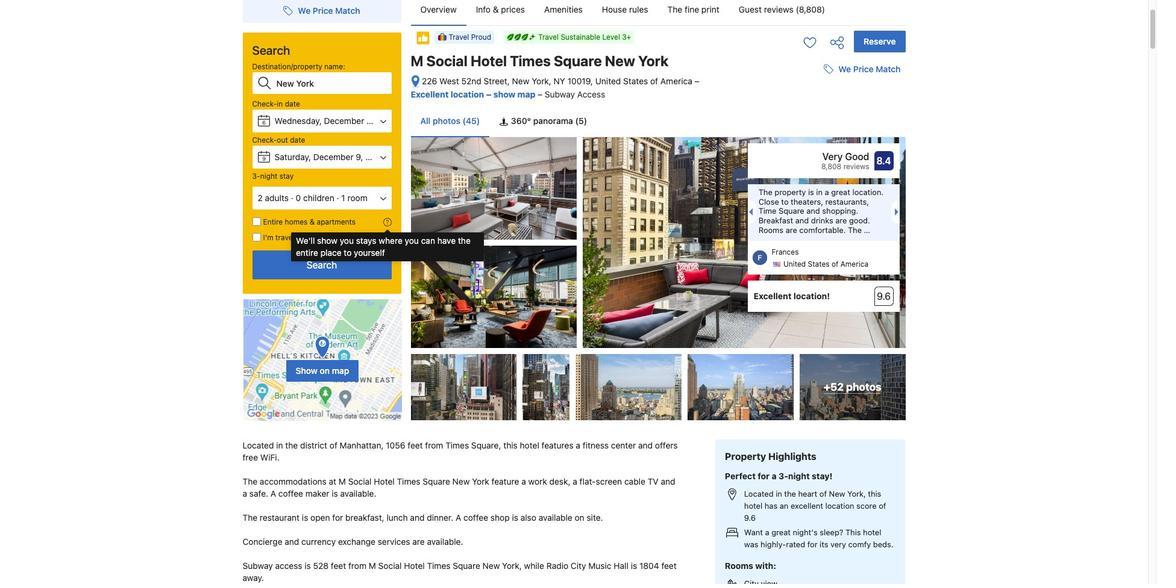 Task type: describe. For each thing, give the bounding box(es) containing it.
1 vertical spatial available.
[[427, 537, 463, 547]]

hotel inside located in the district of manhattan, 1056 feet from times square, this hotel features a fitness center and offers free wifi. the accommodations at m social hotel times square new york feature a work desk, a flat-screen cable tv and a safe. a coffee maker is available. the restaurant is open for breakfast, lunch and dinner. a coffee shop is also available on site. concierge and currency exchange services are available. subway access is 528 feet from m social hotel times square new york, while radio city music hall is 1804 feet away.
[[520, 441, 539, 451]]

new down 3+
[[605, 52, 635, 69]]

radio
[[546, 561, 568, 571]]

1 horizontal spatial night
[[788, 471, 810, 481]]

concierge
[[243, 537, 282, 547]]

is right hall
[[631, 561, 637, 571]]

tab list containing all photos (45)
[[411, 106, 906, 137]]

in for located in the heart of new york, this hotel has an excellent location score of 9.6
[[776, 489, 782, 499]]

house rules link
[[592, 0, 658, 25]]

york, inside 226 west 52nd street, new york, ny 10019, united states of america – excellent location – show map – subway access
[[532, 76, 551, 86]]

music
[[588, 561, 612, 571]]

1 horizontal spatial are
[[786, 225, 797, 235]]

sleep?
[[820, 528, 843, 538]]

comfortable.
[[799, 225, 846, 235]]

1 vertical spatial coffee
[[464, 513, 488, 523]]

district
[[300, 441, 327, 451]]

the inside we'll show you stays where you can have the entire place to yourself
[[458, 236, 471, 246]]

2 horizontal spatial feet
[[661, 561, 677, 571]]

0 vertical spatial available.
[[340, 489, 376, 499]]

at
[[329, 477, 336, 487]]

york, inside located in the heart of new york, this hotel has an excellent location score of 9.6
[[847, 489, 866, 499]]

guest reviews (8,808)
[[739, 4, 825, 14]]

united inside 226 west 52nd street, new york, ny 10019, united states of america – excellent location – show map – subway access
[[595, 76, 621, 86]]

+52
[[824, 381, 844, 394]]

reserve button
[[854, 31, 906, 52]]

(8,808)
[[796, 4, 825, 14]]

travel proud
[[449, 33, 491, 42]]

traveling
[[275, 233, 305, 242]]

located in the heart of new york, this hotel has an excellent location score of 9.6
[[744, 489, 886, 523]]

a left flat-
[[573, 477, 577, 487]]

accommodations
[[260, 477, 327, 487]]

next image
[[895, 209, 902, 216]]

saturday, december 9, 2023
[[275, 152, 386, 162]]

scored 8.4 element
[[874, 151, 894, 171]]

times up lunch at bottom left
[[397, 477, 420, 487]]

map inside 226 west 52nd street, new york, ny 10019, united states of america – excellent location – show map – subway access
[[518, 89, 536, 99]]

open
[[311, 513, 330, 523]]

0 horizontal spatial rooms
[[725, 561, 753, 571]]

0 horizontal spatial a
[[271, 489, 276, 499]]

1
[[341, 193, 345, 203]]

360° panorama (5)
[[509, 116, 587, 126]]

features
[[542, 441, 574, 451]]

new inside 226 west 52nd street, new york, ny 10019, united states of america – excellent location – show map – subway access
[[512, 76, 529, 86]]

1804
[[639, 561, 659, 571]]

check-out date
[[252, 136, 305, 145]]

new left while
[[483, 561, 500, 571]]

528
[[313, 561, 329, 571]]

and left the offers
[[638, 441, 653, 451]]

good.
[[849, 216, 870, 225]]

maker
[[305, 489, 329, 499]]

square up the 10019,
[[554, 52, 602, 69]]

info
[[476, 4, 491, 14]]

0 horizontal spatial feet
[[331, 561, 346, 571]]

2 horizontal spatial –
[[695, 76, 700, 86]]

check- for out
[[252, 136, 277, 145]]

the fine print link
[[658, 0, 729, 25]]

breakfast
[[759, 216, 793, 225]]

square up dinner.
[[423, 477, 450, 487]]

we'll show you stays where you can have the entire place to yourself image
[[383, 218, 391, 227]]

wednesday, december 6, 2023
[[275, 116, 397, 126]]

times up 226 west 52nd street, new york, ny 10019, united states of america – excellent location – show map – subway access
[[510, 52, 551, 69]]

amenities
[[544, 4, 583, 14]]

travel sustainable level 3+
[[538, 33, 631, 42]]

1 horizontal spatial america
[[841, 260, 869, 269]]

location.
[[853, 188, 884, 197]]

2 vertical spatial social
[[378, 561, 402, 571]]

match for top the we price match dropdown button
[[335, 5, 360, 16]]

info & prices link
[[466, 0, 535, 25]]

rooms inside the property is in a great location. close to theaters, restaurants, time square and shopping. breakfast and drinks are good. rooms are comfortable. the …
[[759, 225, 784, 235]]

manhattan,
[[340, 441, 384, 451]]

all photos (45)
[[420, 116, 480, 126]]

the left fine
[[668, 4, 682, 14]]

want a great night's sleep? this hotel was highly-rated for its very comfy beds.
[[744, 528, 894, 550]]

1 vertical spatial excellent
[[754, 291, 792, 301]]

all
[[420, 116, 431, 126]]

print
[[702, 4, 720, 14]]

the for hotel
[[784, 489, 796, 499]]

score
[[857, 501, 877, 511]]

this
[[846, 528, 861, 538]]

the for from
[[285, 441, 298, 451]]

reviews inside very good 8,808 reviews
[[844, 162, 869, 171]]

great inside the property is in a great location. close to theaters, restaurants, time square and shopping. breakfast and drinks are good. rooms are comfortable. the …
[[831, 188, 850, 197]]

1 horizontal spatial –
[[538, 89, 542, 99]]

check-in date
[[252, 99, 300, 108]]

times left square,
[[446, 441, 469, 451]]

price for top the we price match dropdown button
[[313, 5, 333, 16]]

location!
[[794, 291, 830, 301]]

the up 'safe.'
[[243, 477, 257, 487]]

work inside located in the district of manhattan, 1056 feet from times square, this hotel features a fitness center and offers free wifi. the accommodations at m social hotel times square new york feature a work desk, a flat-screen cable tv and a safe. a coffee maker is available. the restaurant is open for breakfast, lunch and dinner. a coffee shop is also available on site. concierge and currency exchange services are available. subway access is 528 feet from m social hotel times square new york, while radio city music hall is 1804 feet away.
[[528, 477, 547, 487]]

we for top the we price match dropdown button
[[298, 5, 311, 16]]

frances
[[772, 248, 799, 257]]

entire homes & apartments
[[263, 218, 356, 227]]

6,
[[367, 116, 374, 126]]

times down dinner.
[[427, 561, 451, 571]]

2 adults · 0 children · 1 room button
[[252, 187, 391, 210]]

0 horizontal spatial m
[[339, 477, 346, 487]]

yourself
[[354, 248, 385, 258]]

check- for in
[[252, 99, 277, 108]]

Where are you going? field
[[272, 72, 391, 94]]

1 you from the left
[[340, 236, 354, 246]]

& inside search section
[[310, 218, 315, 227]]

access
[[577, 89, 605, 99]]

this inside located in the heart of new york, this hotel has an excellent location score of 9.6
[[868, 489, 881, 499]]

rules
[[629, 4, 648, 14]]

0 vertical spatial coffee
[[278, 489, 303, 499]]

2 you from the left
[[405, 236, 419, 246]]

and right tv
[[661, 477, 675, 487]]

we for the we price match dropdown button to the bottom
[[839, 64, 851, 74]]

the up time
[[759, 188, 773, 197]]

homes
[[285, 218, 308, 227]]

subway inside 226 west 52nd street, new york, ny 10019, united states of america – excellent location – show map – subway access
[[545, 89, 575, 99]]

52nd
[[461, 76, 481, 86]]

flat-
[[580, 477, 596, 487]]

beds.
[[873, 540, 894, 550]]

located for located in the district of manhattan, 1056 feet from times square, this hotel features a fitness center and offers free wifi. the accommodations at m social hotel times square new york feature a work desk, a flat-screen cable tv and a safe. a coffee maker is available. the restaurant is open for breakfast, lunch and dinner. a coffee shop is also available on site. concierge and currency exchange services are available. subway access is 528 feet from m social hotel times square new york, while radio city music hall is 1804 feet away.
[[243, 441, 274, 451]]

dinner.
[[427, 513, 453, 523]]

lunch
[[387, 513, 408, 523]]

shop
[[491, 513, 510, 523]]

we price match for top the we price match dropdown button
[[298, 5, 360, 16]]

amenities link
[[535, 0, 592, 25]]

desk,
[[549, 477, 570, 487]]

on inside located in the district of manhattan, 1056 feet from times square, this hotel features a fitness center and offers free wifi. the accommodations at m social hotel times square new york feature a work desk, a flat-screen cable tv and a safe. a coffee maker is available. the restaurant is open for breakfast, lunch and dinner. a coffee shop is also available on site. concierge and currency exchange services are available. subway access is 528 feet from m social hotel times square new york, while radio city music hall is 1804 feet away.
[[575, 513, 584, 523]]

level
[[602, 33, 620, 42]]

a inside the property is in a great location. close to theaters, restaurants, time square and shopping. breakfast and drinks are good. rooms are comfortable. the …
[[825, 188, 829, 197]]

0 vertical spatial we price match button
[[279, 0, 365, 22]]

west
[[439, 76, 459, 86]]

december for saturday,
[[313, 152, 354, 162]]

+52 photos
[[824, 381, 881, 394]]

breakfast,
[[345, 513, 384, 523]]

2 vertical spatial hotel
[[404, 561, 425, 571]]

with:
[[755, 561, 776, 571]]

1 horizontal spatial a
[[456, 513, 461, 523]]

search section
[[238, 0, 406, 422]]

city
[[571, 561, 586, 571]]

exchange
[[338, 537, 375, 547]]

entire
[[296, 248, 318, 258]]

overview link
[[411, 0, 466, 25]]

1 vertical spatial hotel
[[374, 477, 395, 487]]

1 vertical spatial social
[[348, 477, 372, 487]]

0 horizontal spatial reviews
[[764, 4, 794, 14]]

match for the we price match dropdown button to the bottom
[[876, 64, 901, 74]]

highly-
[[761, 540, 786, 550]]

1 horizontal spatial 3-
[[779, 471, 788, 481]]

1 vertical spatial we price match button
[[819, 59, 906, 80]]

2 horizontal spatial are
[[836, 216, 847, 225]]

site.
[[587, 513, 603, 523]]

while
[[524, 561, 544, 571]]

info & prices
[[476, 4, 525, 14]]

where
[[379, 236, 403, 246]]

located in the district of manhattan, 1056 feet from times square, this hotel features a fitness center and offers free wifi. the accommodations at m social hotel times square new york feature a work desk, a flat-screen cable tv and a safe. a coffee maker is available. the restaurant is open for breakfast, lunch and dinner. a coffee shop is also available on site. concierge and currency exchange services are available. subway access is 528 feet from m social hotel times square new york, while radio city music hall is 1804 feet away.
[[243, 441, 680, 584]]

a left 'safe.'
[[243, 489, 247, 499]]

scored 9.6 element
[[874, 287, 894, 306]]

is left also
[[512, 513, 518, 523]]

away.
[[243, 573, 264, 584]]

9
[[262, 156, 266, 162]]

show
[[296, 366, 318, 376]]

york inside located in the district of manhattan, 1056 feet from times square, this hotel features a fitness center and offers free wifi. the accommodations at m social hotel times square new york feature a work desk, a flat-screen cable tv and a safe. a coffee maker is available. the restaurant is open for breakfast, lunch and dinner. a coffee shop is also available on site. concierge and currency exchange services are available. subway access is 528 feet from m social hotel times square new york, while radio city music hall is 1804 feet away.
[[472, 477, 489, 487]]

1 vertical spatial united
[[783, 260, 806, 269]]

1 vertical spatial from
[[348, 561, 366, 571]]

excellent location – show map button
[[411, 89, 538, 99]]

we price match for the we price match dropdown button to the bottom
[[839, 64, 901, 74]]

+52 photos link
[[800, 354, 906, 421]]

9.6 inside located in the heart of new york, this hotel has an excellent location score of 9.6
[[744, 513, 756, 523]]

a left fitness
[[576, 441, 580, 451]]

new up dinner.
[[452, 477, 470, 487]]

of inside 226 west 52nd street, new york, ny 10019, united states of america – excellent location – show map – subway access
[[650, 76, 658, 86]]

360° panorama (5) button
[[490, 106, 597, 137]]

0 vertical spatial 9.6
[[877, 291, 891, 302]]

december for wednesday,
[[324, 116, 364, 126]]



Task type: locate. For each thing, give the bounding box(es) containing it.
great up the shopping.
[[831, 188, 850, 197]]

photos right all
[[433, 116, 460, 126]]

on inside search section
[[320, 366, 330, 376]]

square down property
[[779, 206, 804, 216]]

match down reserve button
[[876, 64, 901, 74]]

1 horizontal spatial m
[[369, 561, 376, 571]]

the
[[668, 4, 682, 14], [759, 188, 773, 197], [848, 225, 862, 235], [243, 477, 257, 487], [243, 513, 257, 523]]

in up wifi.
[[276, 441, 283, 451]]

square,
[[471, 441, 501, 451]]

0 horizontal spatial search
[[252, 43, 290, 57]]

0 vertical spatial to
[[781, 197, 789, 207]]

6
[[262, 119, 266, 126]]

subway
[[545, 89, 575, 99], [243, 561, 273, 571]]

location inside 226 west 52nd street, new york, ny 10019, united states of america – excellent location – show map – subway access
[[451, 89, 484, 99]]

1 horizontal spatial you
[[405, 236, 419, 246]]

for down property highlights on the bottom right of the page
[[758, 471, 770, 481]]

1 vertical spatial 2023
[[366, 152, 386, 162]]

0 horizontal spatial work
[[318, 233, 335, 242]]

8,808
[[821, 162, 842, 171]]

2 vertical spatial the
[[784, 489, 796, 499]]

and down theaters,
[[795, 216, 809, 225]]

match inside search section
[[335, 5, 360, 16]]

united states of america
[[783, 260, 869, 269]]

the down 'safe.'
[[243, 513, 257, 523]]

in up wednesday,
[[277, 99, 283, 108]]

2
[[258, 193, 263, 203]]

i'm
[[263, 233, 273, 242]]

excellent left location! on the right of the page
[[754, 291, 792, 301]]

states
[[623, 76, 648, 86], [808, 260, 830, 269]]

1 vertical spatial to
[[344, 248, 352, 258]]

0 horizontal spatial subway
[[243, 561, 273, 571]]

rooms down was
[[725, 561, 753, 571]]

1 vertical spatial this
[[868, 489, 881, 499]]

panorama
[[533, 116, 573, 126]]

the left …
[[848, 225, 862, 235]]

feet
[[408, 441, 423, 451], [331, 561, 346, 571], [661, 561, 677, 571]]

from right 1056
[[425, 441, 443, 451]]

to inside the property is in a great location. close to theaters, restaurants, time square and shopping. breakfast and drinks are good. rooms are comfortable. the …
[[781, 197, 789, 207]]

hotel inside located in the heart of new york, this hotel has an excellent location score of 9.6
[[744, 501, 763, 511]]

0 horizontal spatial we
[[298, 5, 311, 16]]

free
[[243, 453, 258, 463]]

a down property highlights on the bottom right of the page
[[772, 471, 777, 481]]

hotel inside want a great night's sleep? this hotel was highly-rated for its very comfy beds.
[[863, 528, 881, 538]]

square inside the property is in a great location. close to theaters, restaurants, time square and shopping. breakfast and drinks are good. rooms are comfortable. the …
[[779, 206, 804, 216]]

and up access
[[285, 537, 299, 547]]

0 horizontal spatial hotel
[[520, 441, 539, 451]]

0 horizontal spatial 9.6
[[744, 513, 756, 523]]

excellent
[[411, 89, 449, 99], [754, 291, 792, 301]]

1 vertical spatial night
[[788, 471, 810, 481]]

its
[[820, 540, 828, 550]]

is
[[808, 188, 814, 197], [332, 489, 338, 499], [302, 513, 308, 523], [512, 513, 518, 523], [305, 561, 311, 571], [631, 561, 637, 571]]

2 horizontal spatial hotel
[[863, 528, 881, 538]]

1 horizontal spatial located
[[744, 489, 774, 499]]

on left site.
[[575, 513, 584, 523]]

1 horizontal spatial work
[[528, 477, 547, 487]]

1 vertical spatial on
[[575, 513, 584, 523]]

fitness
[[583, 441, 609, 451]]

1 horizontal spatial available.
[[427, 537, 463, 547]]

shopping.
[[822, 206, 858, 216]]

available. down dinner.
[[427, 537, 463, 547]]

1 horizontal spatial 9.6
[[877, 291, 891, 302]]

is down at
[[332, 489, 338, 499]]

1 horizontal spatial feet
[[408, 441, 423, 451]]

subway inside located in the district of manhattan, 1056 feet from times square, this hotel features a fitness center and offers free wifi. the accommodations at m social hotel times square new york feature a work desk, a flat-screen cable tv and a safe. a coffee maker is available. the restaurant is open for breakfast, lunch and dinner. a coffee shop is also available on site. concierge and currency exchange services are available. subway access is 528 feet from m social hotel times square new york, while radio city music hall is 1804 feet away.
[[243, 561, 273, 571]]

overview
[[420, 4, 457, 14]]

1 horizontal spatial travel
[[538, 33, 559, 42]]

map inside search section
[[332, 366, 349, 376]]

0 vertical spatial photos
[[433, 116, 460, 126]]

located inside located in the heart of new york, this hotel has an excellent location score of 9.6
[[744, 489, 774, 499]]

rooms with:
[[725, 561, 776, 571]]

m right at
[[339, 477, 346, 487]]

comfy
[[848, 540, 871, 550]]

we'll show you stays where you can have the entire place to yourself
[[296, 236, 471, 258]]

m
[[411, 52, 423, 69], [339, 477, 346, 487], [369, 561, 376, 571]]

are right services
[[412, 537, 425, 547]]

2 horizontal spatial york,
[[847, 489, 866, 499]]

subway down ny
[[545, 89, 575, 99]]

location down 52nd
[[451, 89, 484, 99]]

the left district
[[285, 441, 298, 451]]

0 horizontal spatial you
[[340, 236, 354, 246]]

new inside located in the heart of new york, this hotel has an excellent location score of 9.6
[[829, 489, 845, 499]]

we price match button up name:
[[279, 0, 365, 22]]

hotel up street,
[[471, 52, 507, 69]]

york down rules on the top
[[638, 52, 669, 69]]

in inside search section
[[277, 99, 283, 108]]

screen
[[596, 477, 622, 487]]

1 vertical spatial 3-
[[779, 471, 788, 481]]

the inside located in the district of manhattan, 1056 feet from times square, this hotel features a fitness center and offers free wifi. the accommodations at m social hotel times square new york feature a work desk, a flat-screen cable tv and a safe. a coffee maker is available. the restaurant is open for breakfast, lunch and dinner. a coffee shop is also available on site. concierge and currency exchange services are available. subway access is 528 feet from m social hotel times square new york, while radio city music hall is 1804 feet away.
[[285, 441, 298, 451]]

for inside want a great night's sleep? this hotel was highly-rated for its very comfy beds.
[[807, 540, 818, 550]]

stay!
[[812, 471, 833, 481]]

and up comfortable.
[[807, 206, 820, 216]]

time
[[759, 206, 777, 216]]

show up place
[[317, 236, 337, 246]]

8.4
[[877, 156, 891, 166]]

center
[[611, 441, 636, 451]]

show inside we'll show you stays where you can have the entire place to yourself
[[317, 236, 337, 246]]

we price match up name:
[[298, 5, 360, 16]]

and right lunch at bottom left
[[410, 513, 425, 523]]

0 vertical spatial great
[[831, 188, 850, 197]]

location
[[451, 89, 484, 99], [825, 501, 854, 511]]

social down services
[[378, 561, 402, 571]]

1 horizontal spatial we
[[839, 64, 851, 74]]

states inside 226 west 52nd street, new york, ny 10019, united states of america – excellent location – show map – subway access
[[623, 76, 648, 86]]

to inside we'll show you stays where you can have the entire place to yourself
[[344, 248, 352, 258]]

located inside located in the district of manhattan, 1056 feet from times square, this hotel features a fitness center and offers free wifi. the accommodations at m social hotel times square new york feature a work desk, a flat-screen cable tv and a safe. a coffee maker is available. the restaurant is open for breakfast, lunch and dinner. a coffee shop is also available on site. concierge and currency exchange services are available. subway access is 528 feet from m social hotel times square new york, while radio city music hall is 1804 feet away.
[[243, 441, 274, 451]]

photos right the +52
[[846, 381, 881, 394]]

very
[[831, 540, 846, 550]]

rated very good element
[[754, 150, 869, 164]]

good
[[845, 151, 869, 162]]

social
[[426, 52, 468, 69], [348, 477, 372, 487], [378, 561, 402, 571]]

0 horizontal spatial states
[[623, 76, 648, 86]]

feet right 1056
[[408, 441, 423, 451]]

0 vertical spatial rooms
[[759, 225, 784, 235]]

match
[[335, 5, 360, 16], [876, 64, 901, 74]]

the up an
[[784, 489, 796, 499]]

hotel left has
[[744, 501, 763, 511]]

1 horizontal spatial map
[[518, 89, 536, 99]]

0 horizontal spatial hotel
[[374, 477, 395, 487]]

1 horizontal spatial york
[[638, 52, 669, 69]]

this inside located in the district of manhattan, 1056 feet from times square, this hotel features a fitness center and offers free wifi. the accommodations at m social hotel times square new york feature a work desk, a flat-screen cable tv and a safe. a coffee maker is available. the restaurant is open for breakfast, lunch and dinner. a coffee shop is also available on site. concierge and currency exchange services are available. subway access is 528 feet from m social hotel times square new york, while radio city music hall is 1804 feet away.
[[503, 441, 518, 451]]

1 horizontal spatial subway
[[545, 89, 575, 99]]

excellent location!
[[754, 291, 830, 301]]

0 horizontal spatial map
[[332, 366, 349, 376]]

wifi.
[[260, 453, 280, 463]]

the right have
[[458, 236, 471, 246]]

united up access
[[595, 76, 621, 86]]

tab list
[[411, 106, 906, 137]]

3-night stay
[[252, 172, 294, 181]]

0 vertical spatial from
[[425, 441, 443, 451]]

1 vertical spatial we
[[839, 64, 851, 74]]

york, inside located in the district of manhattan, 1056 feet from times square, this hotel features a fitness center and offers free wifi. the accommodations at m social hotel times square new york feature a work desk, a flat-screen cable tv and a safe. a coffee maker is available. the restaurant is open for breakfast, lunch and dinner. a coffee shop is also available on site. concierge and currency exchange services are available. subway access is 528 feet from m social hotel times square new york, while radio city music hall is 1804 feet away.
[[502, 561, 522, 571]]

night inside search section
[[260, 172, 277, 181]]

offers
[[655, 441, 678, 451]]

0 horizontal spatial 3-
[[252, 172, 260, 181]]

10019,
[[568, 76, 593, 86]]

map up 360°
[[518, 89, 536, 99]]

1 travel from the left
[[538, 33, 559, 42]]

0 horizontal spatial united
[[595, 76, 621, 86]]

check- down 6
[[252, 136, 277, 145]]

0 horizontal spatial america
[[661, 76, 692, 86]]

prices
[[501, 4, 525, 14]]

great inside want a great night's sleep? this hotel was highly-rated for its very comfy beds.
[[772, 528, 791, 538]]

0 vertical spatial m
[[411, 52, 423, 69]]

0 vertical spatial december
[[324, 116, 364, 126]]

sustainable
[[561, 33, 600, 42]]

available. up breakfast,
[[340, 489, 376, 499]]

i'm traveling for work
[[263, 233, 335, 242]]

show on map
[[296, 366, 349, 376]]

social right at
[[348, 477, 372, 487]]

0 vertical spatial excellent
[[411, 89, 449, 99]]

are left good.
[[836, 216, 847, 225]]

the property is in a great location. close to theaters, restaurants, time square and shopping. breakfast and drinks are good. rooms are comfortable. the …
[[759, 188, 884, 235]]

york left feature
[[472, 477, 489, 487]]

m up click to open map view image
[[411, 52, 423, 69]]

america inside 226 west 52nd street, new york, ny 10019, united states of america – excellent location – show map – subway access
[[661, 76, 692, 86]]

2023 for saturday, december 9, 2023
[[366, 152, 386, 162]]

travel left proud
[[449, 33, 469, 42]]

show down street,
[[493, 89, 515, 99]]

located
[[243, 441, 274, 451], [744, 489, 774, 499]]

0 horizontal spatial this
[[503, 441, 518, 451]]

0 vertical spatial york,
[[532, 76, 551, 86]]

hall
[[614, 561, 629, 571]]

·
[[291, 193, 293, 203], [337, 193, 339, 203]]

(5)
[[575, 116, 587, 126]]

photos inside button
[[433, 116, 460, 126]]

show inside 226 west 52nd street, new york, ny 10019, united states of america – excellent location – show map – subway access
[[493, 89, 515, 99]]

1 vertical spatial m
[[339, 477, 346, 487]]

very
[[822, 151, 843, 162]]

0 vertical spatial location
[[451, 89, 484, 99]]

1 horizontal spatial from
[[425, 441, 443, 451]]

square
[[554, 52, 602, 69], [779, 206, 804, 216], [423, 477, 450, 487], [453, 561, 480, 571]]

is inside the property is in a great location. close to theaters, restaurants, time square and shopping. breakfast and drinks are good. rooms are comfortable. the …
[[808, 188, 814, 197]]

…
[[864, 225, 870, 235]]

3- up "2"
[[252, 172, 260, 181]]

hotel down services
[[404, 561, 425, 571]]

we'll show you stays where you can have the entire place to yourself image
[[383, 218, 391, 227]]

1 vertical spatial date
[[290, 136, 305, 145]]

2 adults · 0 children · 1 room
[[258, 193, 368, 203]]

1 horizontal spatial hotel
[[404, 561, 425, 571]]

you left stays
[[340, 236, 354, 246]]

we price match inside search section
[[298, 5, 360, 16]]

0 horizontal spatial –
[[486, 89, 491, 99]]

travel for travel proud
[[449, 33, 469, 42]]

is left 528
[[305, 561, 311, 571]]

1 · from the left
[[291, 193, 293, 203]]

search down place
[[307, 260, 337, 271]]

2 · from the left
[[337, 193, 339, 203]]

in inside the property is in a great location. close to theaters, restaurants, time square and shopping. breakfast and drinks are good. rooms are comfortable. the …
[[816, 188, 823, 197]]

1 vertical spatial rooms
[[725, 561, 753, 571]]

1 vertical spatial price
[[853, 64, 874, 74]]

night
[[260, 172, 277, 181], [788, 471, 810, 481]]

we inside search section
[[298, 5, 311, 16]]

0 horizontal spatial show
[[317, 236, 337, 246]]

located for located in the heart of new york, this hotel has an excellent location score of 9.6
[[744, 489, 774, 499]]

a right theaters,
[[825, 188, 829, 197]]

& right info
[[493, 4, 499, 14]]

united
[[595, 76, 621, 86], [783, 260, 806, 269]]

is left the open
[[302, 513, 308, 523]]

1 horizontal spatial social
[[378, 561, 402, 571]]

children
[[303, 193, 334, 203]]

1 vertical spatial 9.6
[[744, 513, 756, 523]]

a up highly-
[[765, 528, 769, 538]]

all photos (45) button
[[411, 106, 490, 137]]

0 horizontal spatial location
[[451, 89, 484, 99]]

search inside button
[[307, 260, 337, 271]]

perfect
[[725, 471, 756, 481]]

1 horizontal spatial we price match
[[839, 64, 901, 74]]

adults
[[265, 193, 289, 203]]

work inside search section
[[318, 233, 335, 242]]

to right the close
[[781, 197, 789, 207]]

2 vertical spatial york,
[[502, 561, 522, 571]]

cable
[[624, 477, 645, 487]]

are
[[836, 216, 847, 225], [786, 225, 797, 235], [412, 537, 425, 547]]

apartments
[[317, 218, 356, 227]]

2 travel from the left
[[449, 33, 469, 42]]

social up west
[[426, 52, 468, 69]]

0 horizontal spatial photos
[[433, 116, 460, 126]]

price down reserve button
[[853, 64, 874, 74]]

in for check-in date
[[277, 99, 283, 108]]

location inside located in the heart of new york, this hotel has an excellent location score of 9.6
[[825, 501, 854, 511]]

coffee left shop at the bottom
[[464, 513, 488, 523]]

0 vertical spatial work
[[318, 233, 335, 242]]

search
[[252, 43, 290, 57], [307, 260, 337, 271]]

the inside located in the heart of new york, this hotel has an excellent location score of 9.6
[[784, 489, 796, 499]]

1 vertical spatial location
[[825, 501, 854, 511]]

1 vertical spatial search
[[307, 260, 337, 271]]

· left the 1
[[337, 193, 339, 203]]

1 horizontal spatial on
[[575, 513, 584, 523]]

york, up score
[[847, 489, 866, 499]]

1 horizontal spatial york,
[[532, 76, 551, 86]]

a inside want a great night's sleep? this hotel was highly-rated for its very comfy beds.
[[765, 528, 769, 538]]

1 vertical spatial great
[[772, 528, 791, 538]]

0 vertical spatial united
[[595, 76, 621, 86]]

1 vertical spatial the
[[285, 441, 298, 451]]

guest reviews (8,808) link
[[729, 0, 835, 25]]

price for the we price match dropdown button to the bottom
[[853, 64, 874, 74]]

in for located in the district of manhattan, 1056 feet from times square, this hotel features a fitness center and offers free wifi. the accommodations at m social hotel times square new york feature a work desk, a flat-screen cable tv and a safe. a coffee maker is available. the restaurant is open for breakfast, lunch and dinner. a coffee shop is also available on site. concierge and currency exchange services are available. subway access is 528 feet from m social hotel times square new york, while radio city music hall is 1804 feet away.
[[276, 441, 283, 451]]

1 vertical spatial december
[[313, 152, 354, 162]]

1 horizontal spatial hotel
[[744, 501, 763, 511]]

map right show
[[332, 366, 349, 376]]

0 vertical spatial we price match
[[298, 5, 360, 16]]

of inside located in the district of manhattan, 1056 feet from times square, this hotel features a fitness center and offers free wifi. the accommodations at m social hotel times square new york feature a work desk, a flat-screen cable tv and a safe. a coffee maker is available. the restaurant is open for breakfast, lunch and dinner. a coffee shop is also available on site. concierge and currency exchange services are available. subway access is 528 feet from m social hotel times square new york, while radio city music hall is 1804 feet away.
[[330, 441, 337, 451]]

1 horizontal spatial rooms
[[759, 225, 784, 235]]

are inside located in the district of manhattan, 1056 feet from times square, this hotel features a fitness center and offers free wifi. the accommodations at m social hotel times square new york feature a work desk, a flat-screen cable tv and a safe. a coffee maker is available. the restaurant is open for breakfast, lunch and dinner. a coffee shop is also available on site. concierge and currency exchange services are available. subway access is 528 feet from m social hotel times square new york, while radio city music hall is 1804 feet away.
[[412, 537, 425, 547]]

2023 for wednesday, december 6, 2023
[[376, 116, 397, 126]]

0 vertical spatial we
[[298, 5, 311, 16]]

1 horizontal spatial price
[[853, 64, 874, 74]]

in up the shopping.
[[816, 188, 823, 197]]

3+
[[622, 33, 631, 42]]

previous image
[[745, 209, 752, 216]]

highlights
[[768, 452, 817, 462]]

you
[[340, 236, 354, 246], [405, 236, 419, 246]]

has
[[765, 501, 778, 511]]

york, left ny
[[532, 76, 551, 86]]

0 vertical spatial search
[[252, 43, 290, 57]]

for
[[307, 233, 316, 242], [758, 471, 770, 481], [332, 513, 343, 523], [807, 540, 818, 550]]

travel for travel sustainable level 3+
[[538, 33, 559, 42]]

2 check- from the top
[[252, 136, 277, 145]]

excellent down 226
[[411, 89, 449, 99]]

1 vertical spatial states
[[808, 260, 830, 269]]

1 vertical spatial match
[[876, 64, 901, 74]]

click to open map view image
[[411, 75, 420, 88]]

0 vertical spatial night
[[260, 172, 277, 181]]

date for check-out date
[[290, 136, 305, 145]]

1 horizontal spatial united
[[783, 260, 806, 269]]

for right the open
[[332, 513, 343, 523]]

hotel up the beds.
[[863, 528, 881, 538]]

photos for +52
[[846, 381, 881, 394]]

reserve
[[864, 36, 896, 46]]

for left its on the bottom right of page
[[807, 540, 818, 550]]

this up score
[[868, 489, 881, 499]]

2023 right 9,
[[366, 152, 386, 162]]

we price match button
[[279, 0, 365, 22], [819, 59, 906, 80]]

square down dinner.
[[453, 561, 480, 571]]

december left the 6,
[[324, 116, 364, 126]]

1 check- from the top
[[252, 99, 277, 108]]

from down the exchange
[[348, 561, 366, 571]]

is right property
[[808, 188, 814, 197]]

0 vertical spatial the
[[458, 236, 471, 246]]

work up place
[[318, 233, 335, 242]]

3- inside search section
[[252, 172, 260, 181]]

located up free
[[243, 441, 274, 451]]

9.6
[[877, 291, 891, 302], [744, 513, 756, 523]]

0 vertical spatial social
[[426, 52, 468, 69]]

match up name:
[[335, 5, 360, 16]]

in inside located in the district of manhattan, 1056 feet from times square, this hotel features a fitness center and offers free wifi. the accommodations at m social hotel times square new york feature a work desk, a flat-screen cable tv and a safe. a coffee maker is available. the restaurant is open for breakfast, lunch and dinner. a coffee shop is also available on site. concierge and currency exchange services are available. subway access is 528 feet from m social hotel times square new york, while radio city music hall is 1804 feet away.
[[276, 441, 283, 451]]

new down the stay!
[[829, 489, 845, 499]]

0 vertical spatial map
[[518, 89, 536, 99]]

a right feature
[[521, 477, 526, 487]]

· left the 0
[[291, 193, 293, 203]]

0 horizontal spatial york
[[472, 477, 489, 487]]

1 horizontal spatial photos
[[846, 381, 881, 394]]

& right homes
[[310, 218, 315, 227]]

to right place
[[344, 248, 352, 258]]

excellent inside 226 west 52nd street, new york, ny 10019, united states of america – excellent location – show map – subway access
[[411, 89, 449, 99]]

states up location! on the right of the page
[[808, 260, 830, 269]]

destination/property name:
[[252, 62, 345, 71]]

feet right 1804
[[661, 561, 677, 571]]

for inside search section
[[307, 233, 316, 242]]

1 horizontal spatial search
[[307, 260, 337, 271]]

2 horizontal spatial the
[[784, 489, 796, 499]]

in inside located in the heart of new york, this hotel has an excellent location score of 9.6
[[776, 489, 782, 499]]

drinks
[[811, 216, 833, 225]]

photos for all
[[433, 116, 460, 126]]

reviews right guest
[[764, 4, 794, 14]]

rooms down time
[[759, 225, 784, 235]]

we
[[298, 5, 311, 16], [839, 64, 851, 74]]

safe.
[[249, 489, 268, 499]]

place
[[320, 248, 342, 258]]

currency
[[301, 537, 336, 547]]

we price match down reserve button
[[839, 64, 901, 74]]

work left desk,
[[528, 477, 547, 487]]

fine
[[685, 4, 699, 14]]

for inside located in the district of manhattan, 1056 feet from times square, this hotel features a fitness center and offers free wifi. the accommodations at m social hotel times square new york feature a work desk, a flat-screen cable tv and a safe. a coffee maker is available. the restaurant is open for breakfast, lunch and dinner. a coffee shop is also available on site. concierge and currency exchange services are available. subway access is 528 feet from m social hotel times square new york, while radio city music hall is 1804 feet away.
[[332, 513, 343, 523]]

m down the exchange
[[369, 561, 376, 571]]

date for check-in date
[[285, 99, 300, 108]]

226
[[422, 76, 437, 86]]

york, left while
[[502, 561, 522, 571]]

also
[[521, 513, 536, 523]]

2 horizontal spatial hotel
[[471, 52, 507, 69]]

feet right 528
[[331, 561, 346, 571]]

valign  initial image
[[416, 31, 430, 45]]

feature
[[492, 477, 519, 487]]

1 horizontal spatial &
[[493, 4, 499, 14]]

1 vertical spatial &
[[310, 218, 315, 227]]

price inside search section
[[313, 5, 333, 16]]

a right dinner.
[[456, 513, 461, 523]]



Task type: vqa. For each thing, say whether or not it's contained in the screenshot.
the leftmost nov
no



